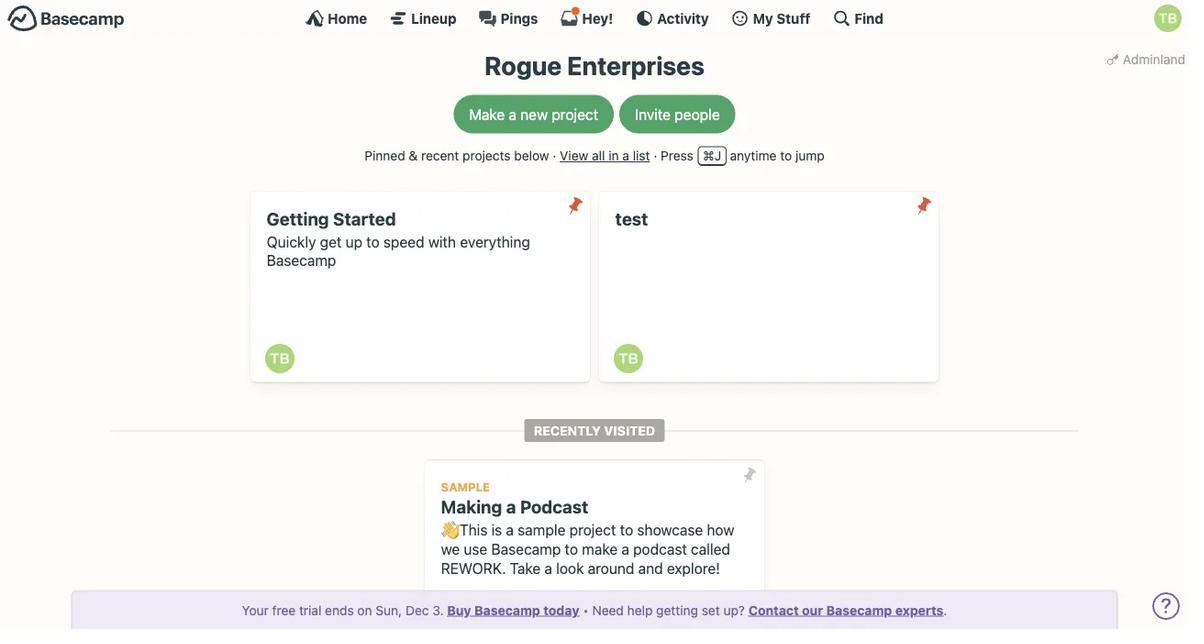 Task type: locate. For each thing, give the bounding box(es) containing it.
stuff
[[777, 10, 811, 26]]

podcast
[[520, 497, 589, 518]]

a right is
[[506, 522, 514, 539]]

home link
[[306, 9, 367, 28]]

help
[[627, 603, 653, 618]]

lineup link
[[389, 9, 457, 28]]

lineup
[[411, 10, 457, 26]]

getting
[[656, 603, 698, 618]]

ends
[[325, 603, 354, 618]]

rework.
[[441, 560, 506, 577]]

· right list
[[654, 148, 657, 163]]

steve marsh image
[[594, 614, 623, 630]]

to up the podcast
[[620, 522, 633, 539]]

view
[[560, 148, 589, 163]]

activity
[[657, 10, 709, 26]]

test
[[615, 209, 648, 229]]

how
[[707, 522, 735, 539]]

find
[[855, 10, 884, 26]]

1 horizontal spatial tim burton image
[[614, 344, 643, 374]]

and
[[638, 560, 663, 577]]

0 horizontal spatial ·
[[553, 148, 557, 163]]

speed
[[384, 233, 425, 250]]

enterprises
[[567, 50, 705, 81]]

project up the "make"
[[570, 522, 616, 539]]

make
[[582, 541, 618, 558]]

tim burton image
[[265, 344, 295, 374], [614, 344, 643, 374]]

up
[[346, 233, 363, 250]]

my
[[753, 10, 773, 26]]

make a new project
[[469, 106, 599, 123]]

basecamp up take
[[491, 541, 561, 558]]

activity link
[[635, 9, 709, 28]]

None submit
[[561, 191, 590, 221], [910, 191, 939, 221], [735, 461, 764, 490], [561, 191, 590, 221], [910, 191, 939, 221], [735, 461, 764, 490]]

a right in
[[623, 148, 630, 163]]

jared davis image
[[491, 614, 520, 630]]

1 horizontal spatial ·
[[654, 148, 657, 163]]

basecamp
[[267, 252, 336, 270], [491, 541, 561, 558], [475, 603, 540, 618], [827, 603, 892, 618]]

0 horizontal spatial tim burton image
[[265, 344, 295, 374]]

⌘
[[703, 148, 715, 163]]

today
[[544, 603, 580, 618]]

main element
[[0, 0, 1189, 36]]

josh fiske image
[[542, 614, 572, 630]]

pinned & recent projects below · view all in a list
[[365, 148, 650, 163]]

to
[[780, 148, 792, 163], [366, 233, 380, 250], [620, 522, 633, 539], [565, 541, 578, 558]]

anytime
[[730, 148, 777, 163]]

getting
[[267, 209, 329, 229]]

press
[[661, 148, 694, 163]]

switch accounts image
[[7, 5, 125, 33]]

⌘ j anytime to jump
[[703, 148, 825, 163]]

to right up
[[366, 233, 380, 250]]

test link
[[599, 191, 939, 382]]

project right new
[[552, 106, 599, 123]]

· left view
[[553, 148, 557, 163]]

sample
[[441, 480, 490, 494]]

your free trial ends on sun, dec  3. buy basecamp today • need help getting set up? contact our basecamp experts .
[[242, 603, 947, 618]]

jennifer young image
[[517, 614, 546, 630]]

need
[[592, 603, 624, 618]]

to left jump
[[780, 148, 792, 163]]

👋
[[441, 522, 456, 539]]

dec
[[406, 603, 429, 618]]

basecamp down quickly in the top of the page
[[267, 252, 336, 270]]

in
[[609, 148, 619, 163]]

hey! button
[[560, 6, 613, 28]]

invite people
[[635, 106, 720, 123]]

nicole katz image
[[568, 614, 597, 630]]

sun,
[[376, 603, 402, 618]]

basecamp inside getting started quickly get up to speed with everything basecamp
[[267, 252, 336, 270]]

hey!
[[582, 10, 613, 26]]

around
[[588, 560, 635, 577]]

everything
[[460, 233, 530, 250]]

free
[[272, 603, 296, 618]]

adminland link
[[1103, 46, 1189, 73]]

a
[[509, 106, 517, 123], [623, 148, 630, 163], [506, 497, 516, 518], [506, 522, 514, 539], [622, 541, 629, 558], [545, 560, 552, 577]]

project inside sample making a podcast 👋 this is a sample project to showcase how we use basecamp to make a podcast called rework. take a look around and explore!
[[570, 522, 616, 539]]

a up around
[[622, 541, 629, 558]]

1 vertical spatial project
[[570, 522, 616, 539]]

tim burton image
[[1155, 5, 1182, 32]]

victor cooper image
[[619, 614, 649, 630]]

started
[[333, 209, 396, 229]]

basecamp down take
[[475, 603, 540, 618]]

project
[[552, 106, 599, 123], [570, 522, 616, 539]]

below
[[514, 148, 549, 163]]

2 tim burton image from the left
[[614, 344, 643, 374]]

quickly
[[267, 233, 316, 250]]



Task type: describe. For each thing, give the bounding box(es) containing it.
we
[[441, 541, 460, 558]]

is
[[492, 522, 502, 539]]

&
[[409, 148, 418, 163]]

our
[[802, 603, 823, 618]]

making
[[441, 497, 502, 518]]

look
[[556, 560, 584, 577]]

invite people link
[[620, 95, 736, 134]]

with
[[428, 233, 456, 250]]

recent
[[421, 148, 459, 163]]

a right making
[[506, 497, 516, 518]]

1 · from the left
[[553, 148, 557, 163]]

get
[[320, 233, 342, 250]]

adminland
[[1123, 51, 1186, 67]]

home
[[328, 10, 367, 26]]

podcast
[[633, 541, 687, 558]]

explore!
[[667, 560, 720, 577]]

2 · from the left
[[654, 148, 657, 163]]

sample making a podcast 👋 this is a sample project to showcase how we use basecamp to make a podcast called rework. take a look around and explore!
[[441, 480, 735, 577]]

visited
[[604, 423, 656, 438]]

a left new
[[509, 106, 517, 123]]

view all in a list link
[[560, 148, 650, 163]]

recently
[[534, 423, 601, 438]]

.
[[944, 603, 947, 618]]

annie bryan image
[[440, 614, 469, 630]]

contact our basecamp experts link
[[749, 603, 944, 618]]

j
[[715, 148, 722, 163]]

pings button
[[479, 9, 538, 28]]

take
[[510, 560, 541, 577]]

list
[[633, 148, 650, 163]]

rogue
[[485, 50, 562, 81]]

a left look on the left bottom of the page
[[545, 560, 552, 577]]

1 tim burton image from the left
[[265, 344, 295, 374]]

· press
[[654, 148, 694, 163]]

make
[[469, 106, 505, 123]]

basecamp right "our" at the bottom of page
[[827, 603, 892, 618]]

find button
[[833, 9, 884, 28]]

trial
[[299, 603, 322, 618]]

new
[[521, 106, 548, 123]]

contact
[[749, 603, 799, 618]]

experts
[[896, 603, 944, 618]]

getting started quickly get up to speed with everything basecamp
[[267, 209, 530, 270]]

buy basecamp today link
[[447, 603, 580, 618]]

0 vertical spatial project
[[552, 106, 599, 123]]

people
[[675, 106, 720, 123]]

jump
[[796, 148, 825, 163]]

•
[[583, 603, 589, 618]]

cheryl walters image
[[465, 614, 495, 630]]

set
[[702, 603, 720, 618]]

all
[[592, 148, 605, 163]]

basecamp inside sample making a podcast 👋 this is a sample project to showcase how we use basecamp to make a podcast called rework. take a look around and explore!
[[491, 541, 561, 558]]

projects
[[463, 148, 511, 163]]

my stuff
[[753, 10, 811, 26]]

to up look on the left bottom of the page
[[565, 541, 578, 558]]

invite
[[635, 106, 671, 123]]

my stuff button
[[731, 9, 811, 28]]

make a new project link
[[454, 95, 614, 134]]

buy
[[447, 603, 471, 618]]

recently visited
[[534, 423, 656, 438]]

pinned
[[365, 148, 405, 163]]

use
[[464, 541, 488, 558]]

rogue enterprises
[[485, 50, 705, 81]]

this
[[460, 522, 488, 539]]

on
[[357, 603, 372, 618]]

your
[[242, 603, 269, 618]]

3.
[[433, 603, 444, 618]]

called
[[691, 541, 730, 558]]

showcase
[[637, 522, 703, 539]]

to inside getting started quickly get up to speed with everything basecamp
[[366, 233, 380, 250]]

pings
[[501, 10, 538, 26]]

tim burton image inside test link
[[614, 344, 643, 374]]



Task type: vqa. For each thing, say whether or not it's contained in the screenshot.
thinking
no



